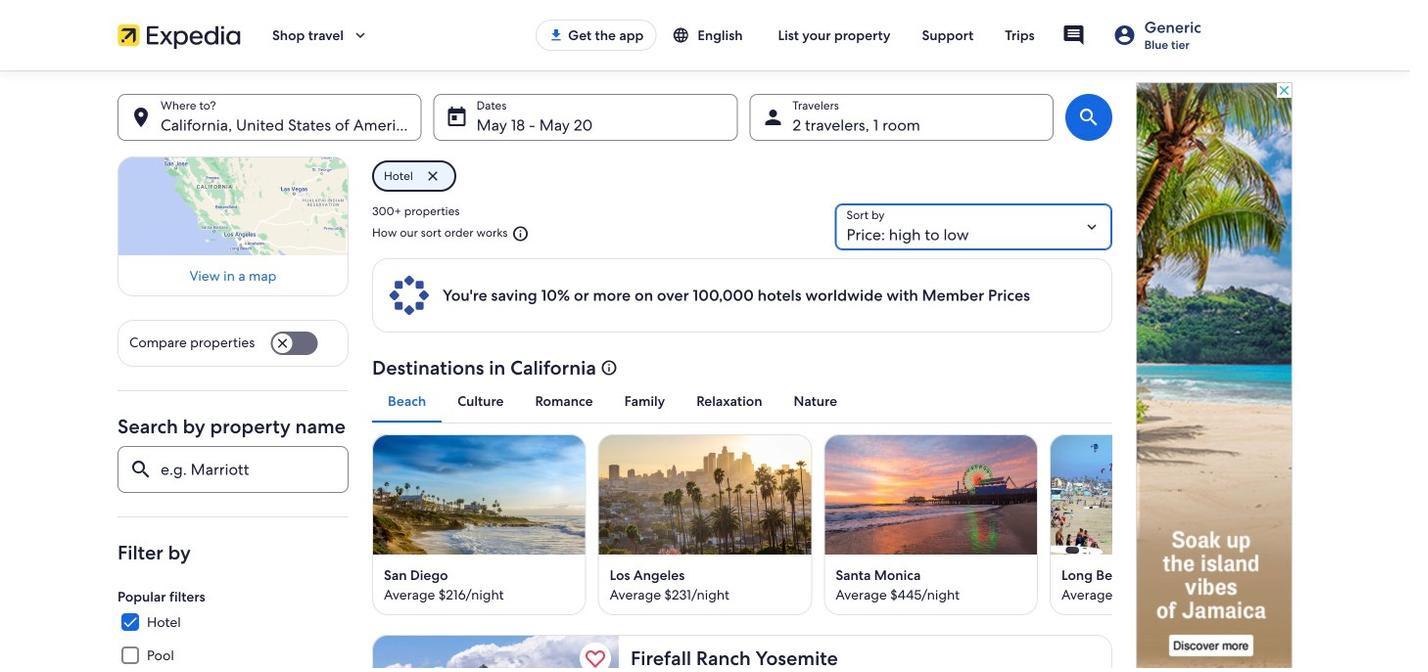 Task type: describe. For each thing, give the bounding box(es) containing it.
search image
[[1077, 106, 1101, 129]]

small image
[[508, 225, 529, 243]]

pool image
[[372, 636, 619, 669]]

static map image image
[[118, 157, 349, 256]]

expedia logo image
[[118, 22, 241, 49]]

small image
[[672, 26, 690, 44]]

one key blue tier image
[[388, 274, 431, 317]]

trailing image
[[352, 26, 369, 44]]

communication center icon image
[[1062, 24, 1086, 47]]

3 primary image image from the left
[[824, 435, 1038, 555]]

2 primary image image from the left
[[598, 435, 812, 555]]



Task type: vqa. For each thing, say whether or not it's contained in the screenshot.
Download the app button ICON
yes



Task type: locate. For each thing, give the bounding box(es) containing it.
download the app button image
[[549, 27, 564, 43]]

tab list
[[372, 380, 1113, 423]]

about these results image
[[600, 359, 618, 377]]

primary image image
[[372, 435, 586, 555], [598, 435, 812, 555], [824, 435, 1038, 555], [1050, 435, 1264, 555]]

loyalty lowtier image
[[1113, 24, 1137, 47]]

1 primary image image from the left
[[372, 435, 586, 555]]

4 primary image image from the left
[[1050, 435, 1264, 555]]

next destination image
[[1101, 514, 1124, 537]]



